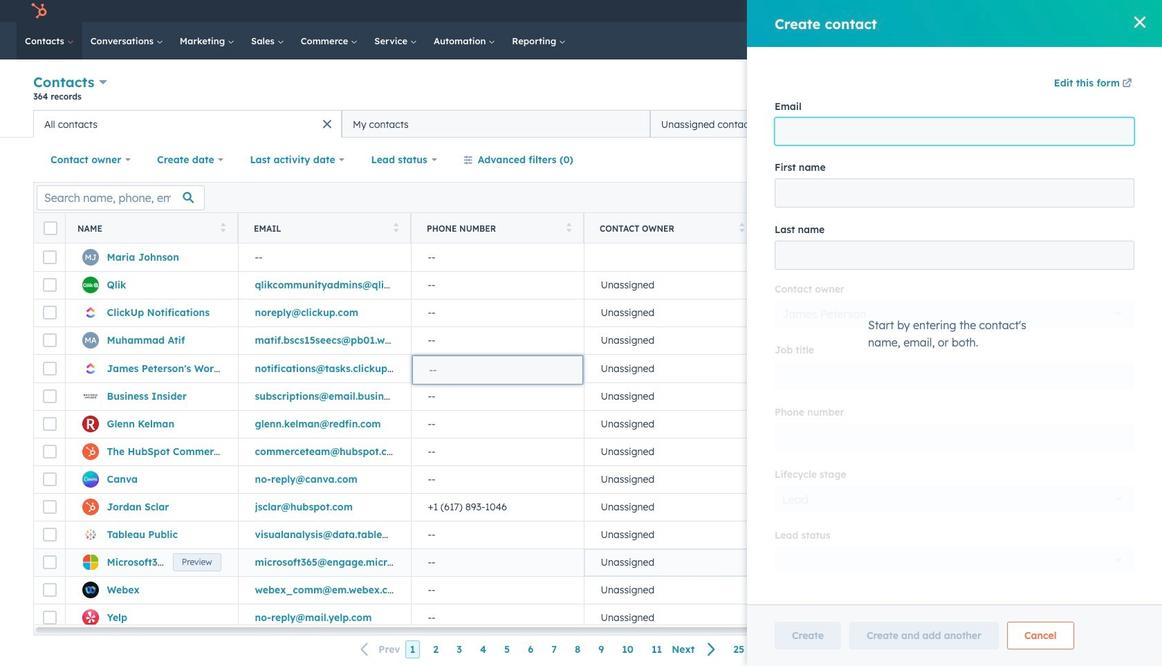 Task type: vqa. For each thing, say whether or not it's contained in the screenshot.
checkbox
no



Task type: locate. For each thing, give the bounding box(es) containing it.
Search name, phone, email addresses, or company search field
[[37, 185, 205, 210]]

column header
[[757, 213, 931, 244]]

press to sort. image
[[394, 223, 399, 232], [567, 223, 572, 232], [740, 223, 745, 232]]

menu
[[797, 0, 1146, 22]]

1 press to sort. image from the left
[[394, 223, 399, 232]]

press to sort. element
[[220, 223, 226, 234], [394, 223, 399, 234], [567, 223, 572, 234], [740, 223, 745, 234]]

marketplaces image
[[898, 6, 910, 19]]

1 horizontal spatial press to sort. image
[[567, 223, 572, 232]]

2 press to sort. image from the left
[[567, 223, 572, 232]]

press to sort. image
[[220, 223, 226, 232]]

banner
[[33, 71, 1130, 110]]

4 press to sort. element from the left
[[740, 223, 745, 234]]

2 horizontal spatial press to sort. image
[[740, 223, 745, 232]]

-- text field
[[430, 362, 566, 378]]

0 horizontal spatial press to sort. image
[[394, 223, 399, 232]]



Task type: describe. For each thing, give the bounding box(es) containing it.
Search HubSpot search field
[[968, 29, 1114, 53]]

3 press to sort. image from the left
[[740, 223, 745, 232]]

1 press to sort. element from the left
[[220, 223, 226, 234]]

james peterson image
[[1002, 5, 1015, 17]]

2 press to sort. element from the left
[[394, 223, 399, 234]]

pagination navigation
[[353, 641, 725, 659]]

3 press to sort. element from the left
[[567, 223, 572, 234]]



